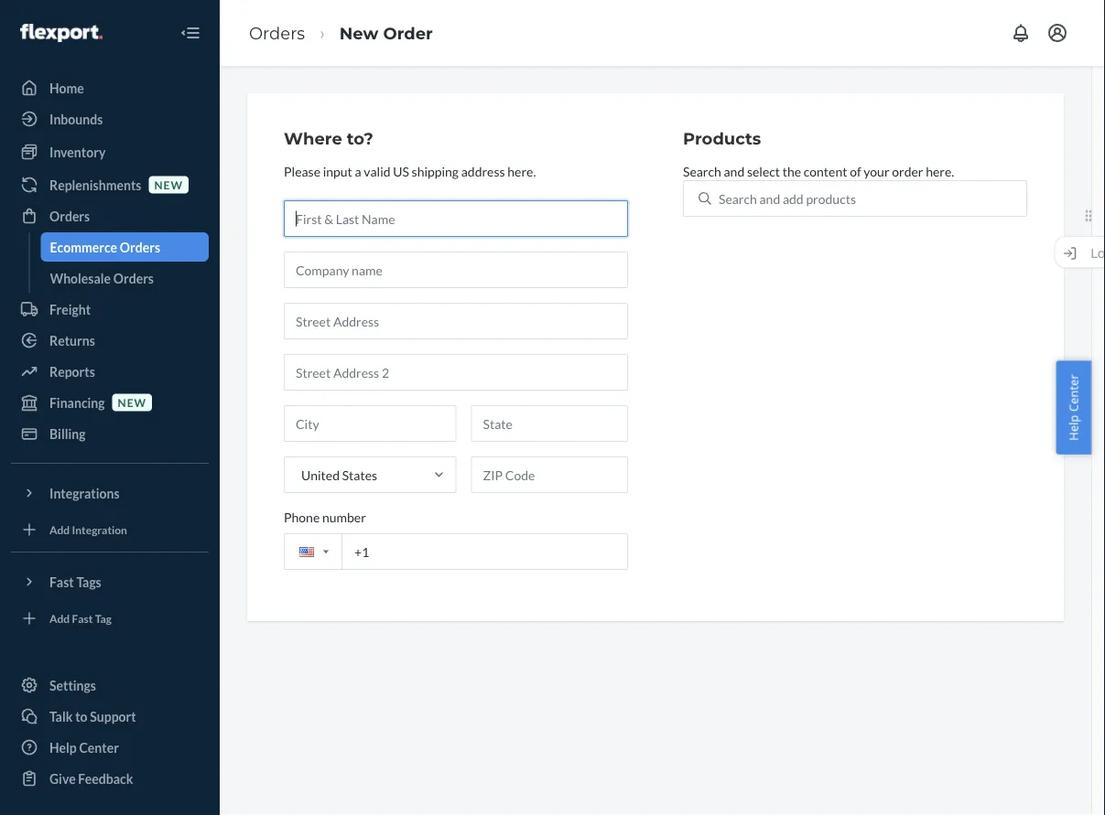 Task type: vqa. For each thing, say whether or not it's contained in the screenshot.
the Home
yes



Task type: describe. For each thing, give the bounding box(es) containing it.
reports link
[[11, 357, 209, 386]]

orders up wholesale orders link
[[120, 239, 160, 255]]

0 horizontal spatial center
[[79, 740, 119, 756]]

help center inside help center button
[[1065, 375, 1082, 441]]

inventory
[[49, 144, 106, 160]]

new order
[[340, 23, 433, 43]]

talk to support button
[[11, 702, 209, 732]]

add fast tag
[[49, 612, 112, 625]]

freight link
[[11, 295, 209, 324]]

flexport logo image
[[20, 24, 102, 42]]

valid
[[364, 163, 391, 179]]

search for search and select the content of your order here.
[[683, 163, 721, 179]]

to?
[[347, 129, 374, 149]]

your
[[864, 163, 890, 179]]

united
[[301, 467, 340, 483]]

0 horizontal spatial orders link
[[11, 201, 209, 231]]

ecommerce orders link
[[41, 233, 209, 262]]

products
[[806, 191, 856, 206]]

phone number
[[284, 509, 366, 525]]

give feedback
[[49, 771, 133, 787]]

orders inside breadcrumbs navigation
[[249, 23, 305, 43]]

billing
[[49, 426, 86, 442]]

help center inside "help center" link
[[49, 740, 119, 756]]

add fast tag link
[[11, 604, 209, 634]]

select
[[747, 163, 780, 179]]

home link
[[11, 73, 209, 103]]

Company name text field
[[284, 252, 628, 288]]

settings
[[49, 678, 96, 694]]

address
[[461, 163, 505, 179]]

State text field
[[471, 405, 628, 442]]

orders down "ecommerce orders" link
[[113, 271, 154, 286]]

talk to support
[[49, 709, 136, 725]]

shipping
[[412, 163, 459, 179]]

give feedback button
[[11, 764, 209, 794]]

First & Last Name text field
[[284, 200, 628, 237]]

give
[[49, 771, 76, 787]]

fast tags button
[[11, 568, 209, 597]]

center inside button
[[1065, 375, 1082, 412]]

freight
[[49, 302, 91, 317]]

please
[[284, 163, 320, 179]]

integration
[[72, 523, 127, 536]]

City text field
[[284, 405, 456, 442]]

orders up ecommerce
[[49, 208, 90, 224]]

open notifications image
[[1010, 22, 1032, 44]]

of
[[850, 163, 861, 179]]

wholesale orders link
[[41, 264, 209, 293]]

Street Address 2 text field
[[284, 354, 628, 391]]

ecommerce orders
[[50, 239, 160, 255]]

where
[[284, 129, 342, 149]]

help inside "help center" link
[[49, 740, 77, 756]]

help center link
[[11, 733, 209, 763]]

settings link
[[11, 671, 209, 700]]

the
[[783, 163, 801, 179]]

ZIP Code text field
[[471, 457, 628, 493]]

input
[[323, 163, 352, 179]]

orders link inside breadcrumbs navigation
[[249, 23, 305, 43]]

and for add
[[759, 191, 780, 206]]

add
[[783, 191, 804, 206]]

1 here. from the left
[[507, 163, 536, 179]]



Task type: locate. For each thing, give the bounding box(es) containing it.
0 vertical spatial help
[[1065, 415, 1082, 441]]

home
[[49, 80, 84, 96]]

and for select
[[724, 163, 745, 179]]

reports
[[49, 364, 95, 380]]

1 horizontal spatial new
[[154, 178, 183, 191]]

fast
[[49, 575, 74, 590], [72, 612, 93, 625]]

integrations button
[[11, 479, 209, 508]]

0 vertical spatial orders link
[[249, 23, 305, 43]]

fast left 'tags'
[[49, 575, 74, 590]]

where to?
[[284, 129, 374, 149]]

inbounds link
[[11, 104, 209, 134]]

1 vertical spatial add
[[49, 612, 70, 625]]

0 vertical spatial and
[[724, 163, 745, 179]]

tags
[[76, 575, 101, 590]]

1 vertical spatial fast
[[72, 612, 93, 625]]

add
[[49, 523, 70, 536], [49, 612, 70, 625]]

wholesale orders
[[50, 271, 154, 286]]

financing
[[49, 395, 105, 411]]

returns
[[49, 333, 95, 348]]

1 add from the top
[[49, 523, 70, 536]]

here. right order
[[926, 163, 954, 179]]

fast inside dropdown button
[[49, 575, 74, 590]]

0 vertical spatial add
[[49, 523, 70, 536]]

1 horizontal spatial orders link
[[249, 23, 305, 43]]

1 vertical spatial help center
[[49, 740, 119, 756]]

products
[[683, 129, 761, 149]]

new
[[154, 178, 183, 191], [118, 396, 147, 409]]

fast tags
[[49, 575, 101, 590]]

billing link
[[11, 419, 209, 449]]

talk
[[49, 709, 73, 725]]

0 horizontal spatial here.
[[507, 163, 536, 179]]

add for add integration
[[49, 523, 70, 536]]

0 vertical spatial center
[[1065, 375, 1082, 412]]

fast left tag
[[72, 612, 93, 625]]

add integration link
[[11, 515, 209, 545]]

content
[[804, 163, 847, 179]]

orders link left new
[[249, 23, 305, 43]]

wholesale
[[50, 271, 111, 286]]

0 horizontal spatial help center
[[49, 740, 119, 756]]

1 vertical spatial and
[[759, 191, 780, 206]]

2 add from the top
[[49, 612, 70, 625]]

and
[[724, 163, 745, 179], [759, 191, 780, 206]]

new down inventory link
[[154, 178, 183, 191]]

search up search icon on the right top
[[683, 163, 721, 179]]

add left "integration"
[[49, 523, 70, 536]]

search image
[[699, 192, 711, 205]]

us
[[393, 163, 409, 179]]

returns link
[[11, 326, 209, 355]]

search
[[683, 163, 721, 179], [719, 191, 757, 206]]

0 vertical spatial help center
[[1065, 375, 1082, 441]]

a
[[355, 163, 361, 179]]

search right search icon on the right top
[[719, 191, 757, 206]]

help center
[[1065, 375, 1082, 441], [49, 740, 119, 756]]

close navigation image
[[179, 22, 201, 44]]

tag
[[95, 612, 112, 625]]

states
[[342, 467, 377, 483]]

0 horizontal spatial help
[[49, 740, 77, 756]]

inventory link
[[11, 137, 209, 167]]

1 vertical spatial search
[[719, 191, 757, 206]]

1 (702) 123-4567 telephone field
[[284, 534, 628, 570]]

1 horizontal spatial help center
[[1065, 375, 1082, 441]]

1 horizontal spatial help
[[1065, 415, 1082, 441]]

and left "select" at right top
[[724, 163, 745, 179]]

feedback
[[78, 771, 133, 787]]

integrations
[[49, 486, 120, 501]]

1 horizontal spatial here.
[[926, 163, 954, 179]]

breadcrumbs navigation
[[234, 6, 448, 60]]

order
[[383, 23, 433, 43]]

united states
[[301, 467, 377, 483]]

1 vertical spatial center
[[79, 740, 119, 756]]

here.
[[507, 163, 536, 179], [926, 163, 954, 179]]

search and select the content of your order here.
[[683, 163, 954, 179]]

to
[[75, 709, 87, 725]]

add for add fast tag
[[49, 612, 70, 625]]

0 vertical spatial new
[[154, 178, 183, 191]]

Street Address text field
[[284, 303, 628, 339]]

orders link up ecommerce orders
[[11, 201, 209, 231]]

help
[[1065, 415, 1082, 441], [49, 740, 77, 756]]

0 horizontal spatial and
[[724, 163, 745, 179]]

new for financing
[[118, 396, 147, 409]]

2 here. from the left
[[926, 163, 954, 179]]

search for search and add products
[[719, 191, 757, 206]]

1 vertical spatial orders link
[[11, 201, 209, 231]]

inbounds
[[49, 111, 103, 127]]

1 vertical spatial new
[[118, 396, 147, 409]]

help center button
[[1056, 361, 1091, 455]]

center
[[1065, 375, 1082, 412], [79, 740, 119, 756]]

phone
[[284, 509, 320, 525]]

help inside help center button
[[1065, 415, 1082, 441]]

united states: + 1 image
[[323, 551, 329, 554]]

0 vertical spatial search
[[683, 163, 721, 179]]

ecommerce
[[50, 239, 117, 255]]

orders
[[249, 23, 305, 43], [49, 208, 90, 224], [120, 239, 160, 255], [113, 271, 154, 286]]

new for replenishments
[[154, 178, 183, 191]]

number
[[322, 509, 366, 525]]

please input a valid us shipping address here.
[[284, 163, 536, 179]]

search and add products
[[719, 191, 856, 206]]

add integration
[[49, 523, 127, 536]]

1 vertical spatial help
[[49, 740, 77, 756]]

orders left new
[[249, 23, 305, 43]]

replenishments
[[49, 177, 141, 193]]

here. right address
[[507, 163, 536, 179]]

orders link
[[249, 23, 305, 43], [11, 201, 209, 231]]

0 vertical spatial fast
[[49, 575, 74, 590]]

add down fast tags
[[49, 612, 70, 625]]

1 horizontal spatial and
[[759, 191, 780, 206]]

new order link
[[340, 23, 433, 43]]

1 horizontal spatial center
[[1065, 375, 1082, 412]]

and left add
[[759, 191, 780, 206]]

open account menu image
[[1046, 22, 1068, 44]]

support
[[90, 709, 136, 725]]

0 horizontal spatial new
[[118, 396, 147, 409]]

new
[[340, 23, 379, 43]]

new down reports link
[[118, 396, 147, 409]]

order
[[892, 163, 923, 179]]



